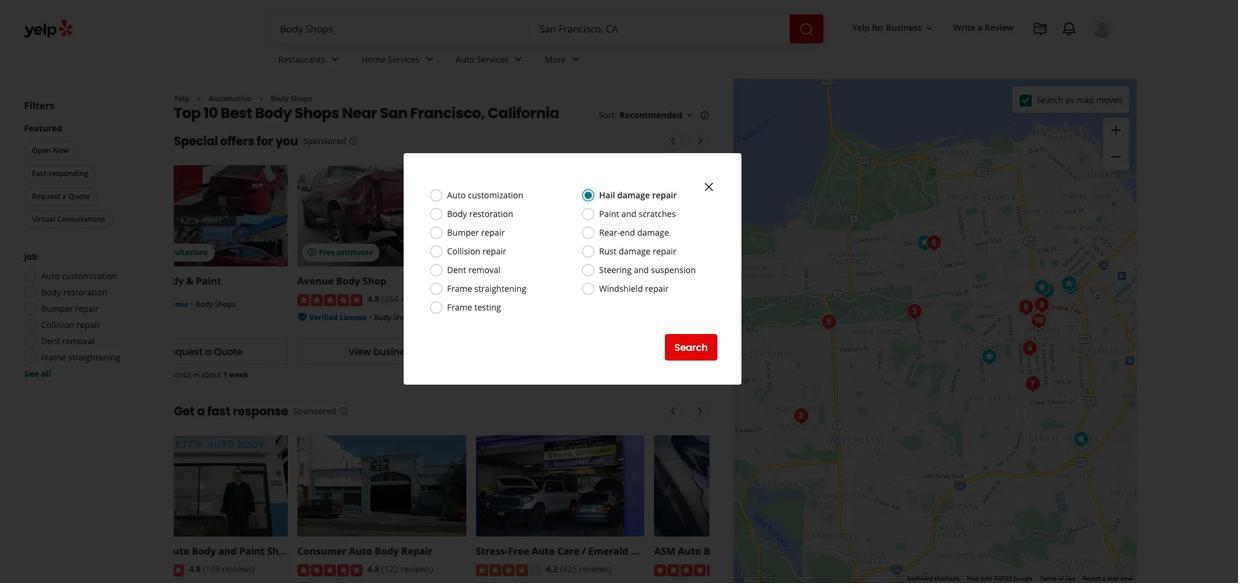 Task type: vqa. For each thing, say whether or not it's contained in the screenshot.
the project
no



Task type: describe. For each thing, give the bounding box(es) containing it.
4.8 (122 reviews)
[[368, 564, 433, 576]]

0 vertical spatial frame
[[447, 283, 472, 295]]

1 horizontal spatial quote
[[214, 345, 243, 359]]

next image
[[694, 405, 708, 419]]

job
[[24, 251, 38, 263]]

stress-
[[476, 545, 508, 559]]

shops down "ld auto body & paint" link
[[215, 300, 236, 310]]

avenue body shop link
[[298, 275, 387, 288]]

auto inside option group
[[41, 270, 60, 282]]

view for the preferred image
[[706, 345, 728, 359]]

0 horizontal spatial frame straightening
[[41, 352, 120, 363]]

2 horizontal spatial collision
[[579, 275, 620, 288]]

use
[[1066, 576, 1076, 583]]

1
[[223, 370, 227, 381]]

zoom in image
[[1110, 123, 1124, 137]]

24 chevron down v2 image for more
[[568, 52, 583, 67]]

see all button
[[24, 368, 51, 380]]

search image
[[800, 22, 814, 37]]

keyboard shortcuts button
[[908, 575, 960, 584]]

24 chevron down v2 image
[[328, 52, 342, 67]]

frame testing
[[447, 302, 501, 313]]

scratches
[[639, 208, 676, 220]]

of
[[1059, 576, 1064, 583]]

consumer auto body repair image
[[1018, 337, 1043, 361]]

free right 16 free estimates v2 image
[[676, 248, 692, 258]]

more
[[545, 53, 566, 65]]

consumer auto body repair
[[298, 545, 433, 559]]

data
[[981, 576, 993, 583]]

window
[[668, 309, 696, 319]]

will's auto body shop image
[[922, 231, 947, 255]]

map for moves
[[1077, 94, 1095, 105]]

services for home services
[[388, 53, 420, 65]]

search for search as map moves
[[1037, 94, 1064, 105]]

/
[[582, 545, 586, 559]]

1 vertical spatial damage
[[638, 227, 669, 238]]

estimates for auto
[[516, 248, 551, 258]]

4.8 star rating image for get a fast response
[[298, 565, 363, 577]]

1 horizontal spatial license
[[340, 313, 367, 323]]

near
[[342, 103, 377, 123]]

ld
[[119, 275, 132, 288]]

bumper inside search dialog
[[447, 227, 479, 238]]

european collision center image
[[1030, 276, 1055, 300]]

open now
[[32, 145, 69, 156]]

collision inside search dialog
[[447, 246, 481, 257]]

16 chevron right v2 image
[[256, 94, 266, 104]]

automotive
[[209, 94, 252, 104]]

1 vertical spatial verified
[[310, 313, 338, 323]]

ld auto body & paint
[[119, 275, 221, 288]]

see all
[[24, 368, 51, 380]]

fast-
[[32, 168, 49, 179]]

soma collision repair image
[[1035, 279, 1059, 303]]

windshield repair
[[599, 283, 669, 295]]

bumper inside option group
[[41, 303, 73, 315]]

battery roadie image
[[1058, 272, 1082, 296]]

terms of use
[[1040, 576, 1076, 583]]

earthling automotive image
[[1070, 428, 1094, 452]]

search dialog
[[0, 0, 1239, 584]]

shops down 4.8 (264 reviews) at the left bottom of page
[[393, 313, 414, 323]]

0 horizontal spatial shop
[[267, 545, 291, 559]]

notifications image
[[1062, 22, 1077, 36]]

4.2 star rating image
[[476, 565, 541, 577]]

free up carstar
[[498, 248, 514, 258]]

avenue
[[298, 275, 334, 288]]

shops,
[[523, 311, 546, 322]]

west wind automotive image
[[1015, 296, 1039, 320]]

2 horizontal spatial services
[[585, 311, 613, 322]]

review
[[985, 22, 1014, 33]]

suspension
[[651, 264, 696, 276]]

& for paint
[[186, 275, 194, 288]]

report a map error link
[[1083, 576, 1134, 583]]

consultations
[[57, 214, 105, 225]]

best
[[221, 103, 252, 123]]

0 horizontal spatial for
[[257, 133, 273, 150]]

auto services
[[456, 53, 509, 65]]

yelp for yelp for business
[[853, 22, 870, 33]]

rear-end damage
[[599, 227, 669, 238]]

previous image for you
[[666, 134, 681, 149]]

yelp for business button
[[848, 17, 939, 39]]

1 vertical spatial body shops
[[196, 300, 236, 310]]

keyboard shortcuts
[[908, 576, 960, 583]]

collision inside option group
[[41, 319, 74, 331]]

fast-responding
[[32, 168, 88, 179]]

terms of use link
[[1040, 576, 1076, 583]]

bartlett's auto body and paint shop
[[119, 545, 291, 559]]

estimates for body
[[337, 248, 373, 258]]

the preferred image no reviews car window tinting, car stereo installation, body shops
[[655, 275, 820, 329]]

©2023
[[994, 576, 1013, 583]]

reviews) for bartlett's auto body and paint shop
[[222, 564, 255, 576]]

frame straightening inside search dialog
[[447, 283, 527, 295]]

tinting,
[[697, 309, 722, 319]]

special offers for you
[[174, 133, 298, 150]]

report a map error
[[1083, 576, 1134, 583]]

shops down restaurants link
[[291, 94, 312, 104]]

carstar auto world collision link
[[476, 275, 620, 288]]

auto customization inside search dialog
[[447, 190, 524, 201]]

home services link
[[352, 43, 446, 78]]

no
[[655, 294, 665, 304]]

1 horizontal spatial request a quote
[[164, 345, 243, 359]]

free inside free consultations link
[[141, 248, 156, 258]]

16 chevron down v2 image
[[925, 23, 934, 33]]

and for steering
[[634, 264, 649, 276]]

write a review
[[954, 22, 1014, 33]]

rust
[[599, 246, 617, 257]]

moves
[[1097, 94, 1123, 105]]

write a review link
[[949, 17, 1019, 39]]

request a quote inside featured group
[[32, 191, 90, 202]]

asm auto body & repair
[[655, 545, 772, 559]]

bartlett's
[[119, 545, 164, 559]]

free estimates for auto
[[498, 248, 551, 258]]

keyboard
[[908, 576, 933, 583]]

3 free estimates from the left
[[676, 248, 730, 258]]

reviews) for avenue body shop
[[401, 294, 433, 305]]

carstar sunset auto reconstruction image
[[817, 310, 842, 334]]

zoom out image
[[1110, 150, 1124, 164]]

consumer auto body repair image
[[1018, 337, 1043, 361]]

shops inside the preferred image no reviews car window tinting, car stereo installation, body shops
[[655, 319, 675, 329]]

image
[[724, 275, 753, 288]]

search for search
[[675, 341, 708, 355]]

filters
[[24, 99, 54, 112]]

search button
[[665, 334, 718, 361]]

yelp link
[[174, 94, 189, 104]]

restoration inside search dialog
[[470, 208, 513, 220]]

see
[[24, 368, 39, 380]]

windshield
[[599, 283, 643, 295]]

1 horizontal spatial request a quote button
[[119, 339, 288, 365]]

responds in about 1 week
[[158, 370, 248, 381]]

california
[[488, 103, 560, 123]]

top
[[174, 103, 201, 123]]

0 vertical spatial request a quote button
[[24, 188, 98, 206]]

4.8 (109 reviews)
[[189, 564, 255, 576]]

0 horizontal spatial auto customization
[[41, 270, 117, 282]]

carstar auto world collision
[[476, 275, 620, 288]]

close image
[[702, 180, 717, 194]]

you
[[276, 133, 298, 150]]

parkside paint & body shop image
[[790, 404, 814, 429]]

hail damage repair
[[599, 190, 677, 201]]

glass
[[565, 311, 583, 322]]

map data ©2023 google
[[967, 576, 1033, 583]]

body inside the preferred image no reviews car window tinting, car stereo installation, body shops
[[803, 309, 820, 319]]

stress-free auto care / emerald auto link
[[476, 545, 654, 559]]

0 horizontal spatial verified license button
[[131, 298, 188, 310]]

fast
[[207, 404, 230, 420]]

frame inside option group
[[41, 352, 66, 363]]

1 horizontal spatial shop
[[363, 275, 387, 288]]

business for the preferred image
[[731, 345, 773, 359]]

16 info v2 image
[[700, 111, 710, 120]]

the grateful dent image
[[978, 345, 1002, 369]]

(122
[[382, 564, 399, 576]]

straightening inside search dialog
[[475, 283, 527, 295]]

damage for hail
[[618, 190, 650, 201]]

all
[[41, 368, 51, 380]]

paint for response
[[239, 545, 265, 559]]

automotive link
[[209, 94, 252, 104]]

previous image for response
[[666, 405, 681, 419]]

view business link for the preferred image
[[655, 339, 824, 365]]

4.8 left (109
[[189, 564, 201, 576]]

shops up you
[[295, 103, 339, 123]]

auto inside the business categories element
[[456, 53, 475, 65]]

bartlett's auto body and paint shop link
[[119, 545, 291, 559]]

body restoration inside option group
[[41, 287, 107, 298]]

stereo
[[738, 309, 760, 319]]

care
[[558, 545, 580, 559]]

16 info v2 image for you
[[349, 137, 359, 146]]

reviews
[[666, 294, 694, 304]]

1 vertical spatial request
[[164, 345, 203, 359]]

2 repair from the left
[[740, 545, 772, 559]]



Task type: locate. For each thing, give the bounding box(es) containing it.
0 horizontal spatial free estimates link
[[298, 166, 466, 267]]

map
[[967, 576, 979, 583]]

24 chevron down v2 image right home services
[[422, 52, 437, 67]]

world
[[547, 275, 576, 288]]

0 horizontal spatial body shops
[[196, 300, 236, 310]]

consultations
[[158, 248, 208, 258]]

responds
[[158, 370, 191, 381]]

frame left testing
[[447, 302, 472, 313]]

and for paint
[[622, 208, 637, 220]]

1 vertical spatial customization
[[62, 270, 117, 282]]

1 horizontal spatial services
[[477, 53, 509, 65]]

body inside search dialog
[[447, 208, 467, 220]]

customization inside option group
[[62, 270, 117, 282]]

1 vertical spatial quote
[[214, 345, 243, 359]]

verified license button down avenue body shop
[[310, 311, 367, 323]]

yelp inside button
[[853, 22, 870, 33]]

1 horizontal spatial body restoration
[[447, 208, 513, 220]]

damage down rear-end damage
[[619, 246, 651, 257]]

previous image left next image
[[666, 405, 681, 419]]

verified down ld
[[131, 300, 159, 310]]

0 horizontal spatial quote
[[68, 191, 90, 202]]

1 vertical spatial bumper
[[41, 303, 73, 315]]

a up about
[[205, 345, 211, 359]]

yelp left 16 chevron right v2 image
[[174, 94, 189, 104]]

1 vertical spatial dent removal
[[41, 336, 95, 347]]

24 chevron down v2 image inside the auto services link
[[511, 52, 526, 67]]

free estimates link for world
[[476, 166, 645, 267]]

0 horizontal spatial body restoration
[[41, 287, 107, 298]]

terms
[[1040, 576, 1057, 583]]

1 horizontal spatial view
[[706, 345, 728, 359]]

16 info v2 image
[[349, 137, 359, 146], [339, 407, 349, 417]]

& for repair
[[731, 545, 738, 559]]

0 horizontal spatial view
[[348, 345, 371, 359]]

3 estimates from the left
[[694, 248, 730, 258]]

restaurants link
[[269, 43, 352, 78]]

1 24 chevron down v2 image from the left
[[422, 52, 437, 67]]

1 previous image from the top
[[666, 134, 681, 149]]

domport auto body image
[[1027, 309, 1052, 333], [1027, 309, 1052, 333]]

collision repair inside option group
[[41, 319, 100, 331]]

1 horizontal spatial 24 chevron down v2 image
[[511, 52, 526, 67]]

option group
[[21, 251, 150, 380]]

business down (264
[[373, 345, 416, 359]]

group
[[1104, 118, 1130, 171]]

4.8
[[368, 294, 380, 305], [189, 564, 201, 576], [368, 564, 380, 576]]

1 horizontal spatial estimates
[[516, 248, 551, 258]]

2 horizontal spatial body shops
[[374, 313, 414, 323]]

yelp for business
[[853, 22, 922, 33]]

2 business from the left
[[731, 345, 773, 359]]

1 vertical spatial search
[[675, 341, 708, 355]]

1 horizontal spatial verified license
[[310, 313, 367, 323]]

1 vertical spatial bumper repair
[[41, 303, 99, 315]]

1 view business link from the left
[[298, 339, 466, 365]]

google
[[1014, 576, 1033, 583]]

view business link down stereo
[[655, 339, 824, 365]]

0 vertical spatial 16 info v2 image
[[349, 137, 359, 146]]

1 vertical spatial sponsored
[[293, 406, 337, 417]]

1 vertical spatial straightening
[[68, 352, 120, 363]]

car
[[655, 309, 666, 319], [724, 309, 736, 319]]

16 free estimates v2 image
[[307, 248, 317, 258], [486, 248, 495, 258]]

24 chevron down v2 image inside home services link
[[422, 52, 437, 67]]

dent inside search dialog
[[447, 264, 466, 276]]

1 horizontal spatial for
[[872, 22, 884, 33]]

view business link for avenue body shop
[[298, 339, 466, 365]]

1 vertical spatial collision
[[579, 275, 620, 288]]

avenue body shop image
[[1030, 293, 1055, 318], [1030, 293, 1055, 318]]

1 vertical spatial verified license
[[310, 313, 367, 323]]

1 horizontal spatial view business
[[706, 345, 773, 359]]

1 view from the left
[[348, 345, 371, 359]]

request a quote down fast-responding button
[[32, 191, 90, 202]]

business down stereo
[[731, 345, 773, 359]]

1 horizontal spatial free estimates
[[498, 248, 551, 258]]

0 horizontal spatial services
[[388, 53, 420, 65]]

business
[[886, 22, 922, 33]]

about
[[201, 370, 221, 381]]

2 24 chevron down v2 image from the left
[[511, 52, 526, 67]]

1 horizontal spatial search
[[1037, 94, 1064, 105]]

1 horizontal spatial body shops
[[271, 94, 312, 104]]

2 free estimates from the left
[[498, 248, 551, 258]]

2 view business from the left
[[706, 345, 773, 359]]

view business down (264
[[348, 345, 416, 359]]

collision up (143 reviews)
[[579, 275, 620, 288]]

body shops down (264
[[374, 313, 414, 323]]

collision up carstar
[[447, 246, 481, 257]]

bumper repair
[[447, 227, 505, 238], [41, 303, 99, 315]]

4.8 star rating image down avenue body shop
[[298, 294, 363, 307]]

0 vertical spatial request
[[32, 191, 60, 202]]

request up virtual
[[32, 191, 60, 202]]

body
[[271, 94, 289, 104], [255, 103, 292, 123], [447, 208, 467, 220], [160, 275, 184, 288], [336, 275, 360, 288], [41, 287, 61, 298], [196, 300, 213, 310], [803, 309, 820, 319], [504, 311, 521, 322], [374, 313, 392, 323], [192, 545, 216, 559], [375, 545, 399, 559], [704, 545, 728, 559]]

for left business
[[872, 22, 884, 33]]

paint inside search dialog
[[599, 208, 620, 220]]

16 free estimates v2 image for avenue body shop
[[307, 248, 317, 258]]

16 free estimates v2 image for carstar auto world collision
[[486, 248, 495, 258]]

international sport motors image
[[1059, 275, 1083, 299]]

10
[[204, 103, 218, 123]]

2 free estimates link from the left
[[476, 166, 645, 267]]

top 10 best body shops near san francisco, california
[[174, 103, 560, 123]]

week
[[229, 370, 248, 381]]

0 vertical spatial for
[[872, 22, 884, 33]]

free estimates up avenue body shop
[[319, 248, 373, 258]]

estimates up "the preferred image" link
[[694, 248, 730, 258]]

dent up all
[[41, 336, 60, 347]]

0 horizontal spatial request
[[32, 191, 60, 202]]

24 chevron down v2 image right more
[[568, 52, 583, 67]]

1 horizontal spatial &
[[731, 545, 738, 559]]

4.8 for get a fast response
[[368, 564, 380, 576]]

free estimates for body
[[319, 248, 373, 258]]

francisco,
[[411, 103, 485, 123]]

24 chevron down v2 image for auto services
[[511, 52, 526, 67]]

sponsored
[[303, 135, 347, 147], [293, 406, 337, 417]]

1 horizontal spatial request
[[164, 345, 203, 359]]

0 vertical spatial damage
[[618, 190, 650, 201]]

1 horizontal spatial business
[[731, 345, 773, 359]]

shop up (264
[[363, 275, 387, 288]]

stress-free auto care / emerald auto image
[[913, 231, 938, 255]]

repair
[[653, 190, 677, 201], [481, 227, 505, 238], [483, 246, 506, 257], [653, 246, 677, 257], [645, 283, 669, 295], [75, 303, 99, 315], [77, 319, 100, 331]]

16 free estimates v2 image up the avenue at the left of the page
[[307, 248, 317, 258]]

1 vertical spatial collision repair
[[41, 319, 100, 331]]

request a quote button down fast-responding button
[[24, 188, 98, 206]]

shops down no
[[655, 319, 675, 329]]

removal
[[469, 264, 501, 276], [62, 336, 95, 347]]

estimates up carstar auto world collision link
[[516, 248, 551, 258]]

paint
[[599, 208, 620, 220], [196, 275, 221, 288], [239, 545, 265, 559]]

search inside search button
[[675, 341, 708, 355]]

0 vertical spatial removal
[[469, 264, 501, 276]]

map right as
[[1077, 94, 1095, 105]]

(109
[[203, 564, 220, 576]]

and down the rust damage repair
[[634, 264, 649, 276]]

0 vertical spatial customization
[[468, 190, 524, 201]]

for left you
[[257, 133, 273, 150]]

dent removal up all
[[41, 336, 95, 347]]

1 car from the left
[[655, 309, 666, 319]]

damage up "paint and scratches"
[[618, 190, 650, 201]]

24 chevron down v2 image
[[422, 52, 437, 67], [511, 52, 526, 67], [568, 52, 583, 67]]

bumper repair inside option group
[[41, 303, 99, 315]]

0 horizontal spatial request a quote
[[32, 191, 90, 202]]

16 verified v2 image
[[298, 312, 307, 322]]

sponsored for response
[[293, 406, 337, 417]]

pacific collision care image
[[1021, 372, 1046, 397]]

shop
[[363, 275, 387, 288], [267, 545, 291, 559]]

0 horizontal spatial restoration
[[63, 287, 107, 298]]

16 info v2 image for response
[[339, 407, 349, 417]]

0 vertical spatial dent
[[447, 264, 466, 276]]

free up the avenue at the left of the page
[[319, 248, 335, 258]]

1 vertical spatial removal
[[62, 336, 95, 347]]

&
[[186, 275, 194, 288], [731, 545, 738, 559]]

1 free estimates link from the left
[[298, 166, 466, 267]]

0 horizontal spatial license
[[161, 300, 188, 310]]

search as map moves
[[1037, 94, 1123, 105]]

dent removal inside option group
[[41, 336, 95, 347]]

dent removal up frame testing
[[447, 264, 501, 276]]

free left consultations
[[141, 248, 156, 258]]

1 vertical spatial frame straightening
[[41, 352, 120, 363]]

a
[[978, 22, 983, 33], [62, 191, 67, 202], [205, 345, 211, 359], [197, 404, 205, 420], [1103, 576, 1106, 583]]

end
[[620, 227, 635, 238]]

0 vertical spatial collision repair
[[447, 246, 506, 257]]

free estimates
[[319, 248, 373, 258], [498, 248, 551, 258], [676, 248, 730, 258]]

option group containing job
[[21, 251, 150, 380]]

1 horizontal spatial dent
[[447, 264, 466, 276]]

license down ld auto body & paint
[[161, 300, 188, 310]]

and up 4.8 (109 reviews) at left
[[219, 545, 237, 559]]

free up 4.2 star rating image
[[508, 545, 530, 559]]

1 horizontal spatial repair
[[740, 545, 772, 559]]

license
[[161, 300, 188, 310], [340, 313, 367, 323]]

0 vertical spatial license
[[161, 300, 188, 310]]

dent removal inside search dialog
[[447, 264, 501, 276]]

0 vertical spatial auto customization
[[447, 190, 524, 201]]

0 vertical spatial bumper repair
[[447, 227, 505, 238]]

bumper
[[447, 227, 479, 238], [41, 303, 73, 315]]

quote up consultations on the left of page
[[68, 191, 90, 202]]

0 vertical spatial straightening
[[475, 283, 527, 295]]

shops
[[291, 94, 312, 104], [295, 103, 339, 123], [215, 300, 236, 310], [393, 313, 414, 323], [655, 319, 675, 329]]

google image
[[737, 568, 777, 584]]

stan carlsen body shop image
[[903, 300, 927, 324], [903, 300, 927, 324]]

license down avenue body shop
[[340, 313, 367, 323]]

3 free estimates link from the left
[[655, 166, 824, 267]]

dent up frame testing
[[447, 264, 466, 276]]

quote inside featured group
[[68, 191, 90, 202]]

2 car from the left
[[724, 309, 736, 319]]

view business link
[[298, 339, 466, 365], [655, 339, 824, 365]]

0 horizontal spatial dent removal
[[41, 336, 95, 347]]

search left as
[[1037, 94, 1064, 105]]

1 horizontal spatial bumper
[[447, 227, 479, 238]]

4.8 star rating image for special offers for you
[[298, 294, 363, 307]]

virtual consultations button
[[24, 211, 113, 229]]

frame up frame testing
[[447, 283, 472, 295]]

16 chevron right v2 image
[[194, 94, 204, 104]]

dent inside option group
[[41, 336, 60, 347]]

4.8 star rating image down bartlett's
[[119, 565, 184, 577]]

get
[[174, 404, 195, 420]]

repair up 4.8 (122 reviews)
[[402, 545, 433, 559]]

write
[[954, 22, 976, 33]]

1 vertical spatial verified license button
[[310, 311, 367, 323]]

view business link down (264
[[298, 339, 466, 365]]

free estimates link for shop
[[298, 166, 466, 267]]

4.8 (264 reviews)
[[368, 294, 433, 305]]

0 horizontal spatial estimates
[[337, 248, 373, 258]]

0 vertical spatial verified license
[[131, 300, 188, 310]]

1 business from the left
[[373, 345, 416, 359]]

user actions element
[[843, 15, 1130, 89]]

2 vertical spatial body shops
[[374, 313, 414, 323]]

body restoration inside search dialog
[[447, 208, 513, 220]]

projects image
[[1034, 22, 1048, 36]]

reviews) right (122
[[401, 564, 433, 576]]

consumer auto body repair link
[[298, 545, 433, 559]]

0 vertical spatial previous image
[[666, 134, 681, 149]]

2 horizontal spatial free estimates
[[676, 248, 730, 258]]

restoration inside option group
[[63, 287, 107, 298]]

free consultations
[[141, 248, 208, 258]]

straightening
[[475, 283, 527, 295], [68, 352, 120, 363]]

a inside group
[[62, 191, 67, 202]]

estimates up avenue body shop
[[337, 248, 373, 258]]

sponsored right you
[[303, 135, 347, 147]]

0 vertical spatial yelp
[[853, 22, 870, 33]]

sort:
[[599, 110, 617, 121]]

1 free estimates from the left
[[319, 248, 373, 258]]

view business for avenue body shop
[[348, 345, 416, 359]]

removal inside search dialog
[[469, 264, 501, 276]]

a right get
[[197, 404, 205, 420]]

request a quote
[[32, 191, 90, 202], [164, 345, 243, 359]]

0 horizontal spatial verified license
[[131, 300, 188, 310]]

car down no
[[655, 309, 666, 319]]

16 free estimates v2 image
[[664, 248, 674, 258]]

2 vertical spatial collision
[[41, 319, 74, 331]]

reviews) for consumer auto body repair
[[401, 564, 433, 576]]

0 vertical spatial verified license button
[[131, 298, 188, 310]]

a right report
[[1103, 576, 1106, 583]]

home services
[[362, 53, 420, 65]]

damage down scratches
[[638, 227, 669, 238]]

0 vertical spatial verified
[[131, 300, 159, 310]]

reviews) down /
[[579, 564, 612, 576]]

more link
[[535, 43, 593, 78]]

0 vertical spatial collision
[[447, 246, 481, 257]]

asm
[[655, 545, 676, 559]]

0 horizontal spatial car
[[655, 309, 666, 319]]

2 previous image from the top
[[666, 405, 681, 419]]

verified
[[131, 300, 159, 310], [310, 313, 338, 323]]

view for avenue body shop
[[348, 345, 371, 359]]

1 16 free estimates v2 image from the left
[[307, 248, 317, 258]]

body shops down "ld auto body & paint" link
[[196, 300, 236, 310]]

paint up rear-
[[599, 208, 620, 220]]

frame straightening up testing
[[447, 283, 527, 295]]

0 vertical spatial restoration
[[470, 208, 513, 220]]

business for avenue body shop
[[373, 345, 416, 359]]

error
[[1121, 576, 1134, 583]]

damage for rust
[[619, 246, 651, 257]]

4.8 left (122
[[368, 564, 380, 576]]

a right the write
[[978, 22, 983, 33]]

previous image left next icon
[[666, 134, 681, 149]]

featured group
[[22, 123, 150, 231]]

2 horizontal spatial estimates
[[694, 248, 730, 258]]

4.8 for special offers for you
[[368, 294, 380, 305]]

san
[[380, 103, 408, 123]]

collision up all
[[41, 319, 74, 331]]

repair up google image
[[740, 545, 772, 559]]

reviews) right (264
[[401, 294, 433, 305]]

& up google image
[[731, 545, 738, 559]]

business categories element
[[269, 43, 1113, 78]]

auto inside search dialog
[[447, 190, 466, 201]]

2 vertical spatial paint
[[239, 545, 265, 559]]

next image
[[694, 134, 708, 149]]

1 view business from the left
[[348, 345, 416, 359]]

bumper repair inside search dialog
[[447, 227, 505, 238]]

body shops right 16 chevron right v2 icon
[[271, 94, 312, 104]]

open now button
[[24, 142, 77, 160]]

4.9 star rating image
[[655, 565, 720, 577]]

view business for the preferred image
[[706, 345, 773, 359]]

4.2 (425 reviews)
[[546, 564, 612, 576]]

(143
[[560, 294, 577, 305]]

4.8 star rating image down consumer
[[298, 565, 363, 577]]

request a quote button up responds in about 1 week
[[119, 339, 288, 365]]

a down fast-responding button
[[62, 191, 67, 202]]

4.8 star rating image
[[298, 294, 363, 307], [119, 565, 184, 577], [298, 565, 363, 577]]

search
[[1037, 94, 1064, 105], [675, 341, 708, 355]]

2 horizontal spatial free estimates link
[[655, 166, 824, 267]]

frame straightening up all
[[41, 352, 120, 363]]

1 vertical spatial body restoration
[[41, 287, 107, 298]]

paint and scratches
[[599, 208, 676, 220]]

0 vertical spatial quote
[[68, 191, 90, 202]]

1 horizontal spatial collision repair
[[447, 246, 506, 257]]

search down window
[[675, 341, 708, 355]]

free estimates up "carstar auto world collision"
[[498, 248, 551, 258]]

collision repair inside search dialog
[[447, 246, 506, 257]]

as
[[1066, 94, 1075, 105]]

1 vertical spatial request a quote button
[[119, 339, 288, 365]]

0 horizontal spatial collision
[[41, 319, 74, 331]]

collision repair
[[447, 246, 506, 257], [41, 319, 100, 331]]

request a quote up responds in about 1 week
[[164, 345, 243, 359]]

offers
[[220, 133, 254, 150]]

steering
[[599, 264, 632, 276]]

None search field
[[270, 14, 826, 43]]

yelp for yelp link
[[174, 94, 189, 104]]

auto customization
[[447, 190, 524, 201], [41, 270, 117, 282]]

paint up 4.8 (109 reviews) at left
[[239, 545, 265, 559]]

yelp left business
[[853, 22, 870, 33]]

0 horizontal spatial yelp
[[174, 94, 189, 104]]

reviews) right (109
[[222, 564, 255, 576]]

in
[[193, 370, 200, 381]]

24 chevron down v2 image for home services
[[422, 52, 437, 67]]

free consultations link
[[119, 166, 288, 267]]

sponsored for you
[[303, 135, 347, 147]]

1 horizontal spatial verified
[[310, 313, 338, 323]]

straightening inside option group
[[68, 352, 120, 363]]

verified right 16 verified v2 icon
[[310, 313, 338, 323]]

towing, body shops, auto glass services
[[476, 311, 613, 322]]

0 vertical spatial request a quote
[[32, 191, 90, 202]]

2 estimates from the left
[[516, 248, 551, 258]]

removal inside option group
[[62, 336, 95, 347]]

frame up all
[[41, 352, 66, 363]]

1 horizontal spatial verified license button
[[310, 311, 367, 323]]

asm auto body & repair link
[[655, 545, 772, 559]]

customization inside search dialog
[[468, 190, 524, 201]]

home
[[362, 53, 386, 65]]

auto services link
[[446, 43, 535, 78]]

request
[[32, 191, 60, 202], [164, 345, 203, 359]]

1 vertical spatial frame
[[447, 302, 472, 313]]

24 chevron down v2 image inside more link
[[568, 52, 583, 67]]

body shops
[[271, 94, 312, 104], [196, 300, 236, 310], [374, 313, 414, 323]]

verified license
[[131, 300, 188, 310], [310, 313, 367, 323]]

body inside option group
[[41, 287, 61, 298]]

virtual
[[32, 214, 55, 225]]

2 vertical spatial and
[[219, 545, 237, 559]]

16 free estimates v2 image up carstar
[[486, 248, 495, 258]]

24 chevron down v2 image right auto services
[[511, 52, 526, 67]]

2 16 free estimates v2 image from the left
[[486, 248, 495, 258]]

view business down stereo
[[706, 345, 773, 359]]

map region
[[684, 71, 1148, 584]]

now
[[53, 145, 69, 156]]

for inside button
[[872, 22, 884, 33]]

car left stereo
[[724, 309, 736, 319]]

map for error
[[1108, 576, 1120, 583]]

paint for you
[[196, 275, 221, 288]]

1 repair from the left
[[402, 545, 433, 559]]

quote up "1"
[[214, 345, 243, 359]]

reviews) for stress-free auto care / emerald auto
[[579, 564, 612, 576]]

request inside featured group
[[32, 191, 60, 202]]

reviews) right "(143"
[[579, 294, 612, 305]]

map left error at bottom
[[1108, 576, 1120, 583]]

collision repair up all
[[41, 319, 100, 331]]

0 vertical spatial search
[[1037, 94, 1064, 105]]

3 24 chevron down v2 image from the left
[[568, 52, 583, 67]]

1 vertical spatial 16 info v2 image
[[339, 407, 349, 417]]

request up the responds
[[164, 345, 203, 359]]

previous image
[[666, 134, 681, 149], [666, 405, 681, 419]]

verified license right 16 verified v2 icon
[[310, 313, 367, 323]]

rust damage repair
[[599, 246, 677, 257]]

0 vertical spatial body shops
[[271, 94, 312, 104]]

0 horizontal spatial map
[[1077, 94, 1095, 105]]

1 horizontal spatial dent removal
[[447, 264, 501, 276]]

4.8 left (264
[[368, 294, 380, 305]]

2 view from the left
[[706, 345, 728, 359]]

and up the end
[[622, 208, 637, 220]]

services for auto services
[[477, 53, 509, 65]]

1 horizontal spatial paint
[[239, 545, 265, 559]]

free estimates up "the preferred image" link
[[676, 248, 730, 258]]

0 vertical spatial sponsored
[[303, 135, 347, 147]]

sponsored right response
[[293, 406, 337, 417]]

verified license down "ld auto body & paint" link
[[131, 300, 188, 310]]

2 view business link from the left
[[655, 339, 824, 365]]

1 vertical spatial shop
[[267, 545, 291, 559]]

4.3 star rating image
[[476, 294, 541, 307]]

frame
[[447, 283, 472, 295], [447, 302, 472, 313], [41, 352, 66, 363]]

1 vertical spatial request a quote
[[164, 345, 243, 359]]

1 estimates from the left
[[337, 248, 373, 258]]

1 horizontal spatial yelp
[[853, 22, 870, 33]]

rear-
[[599, 227, 620, 238]]

1 horizontal spatial straightening
[[475, 283, 527, 295]]

shop left consumer
[[267, 545, 291, 559]]



